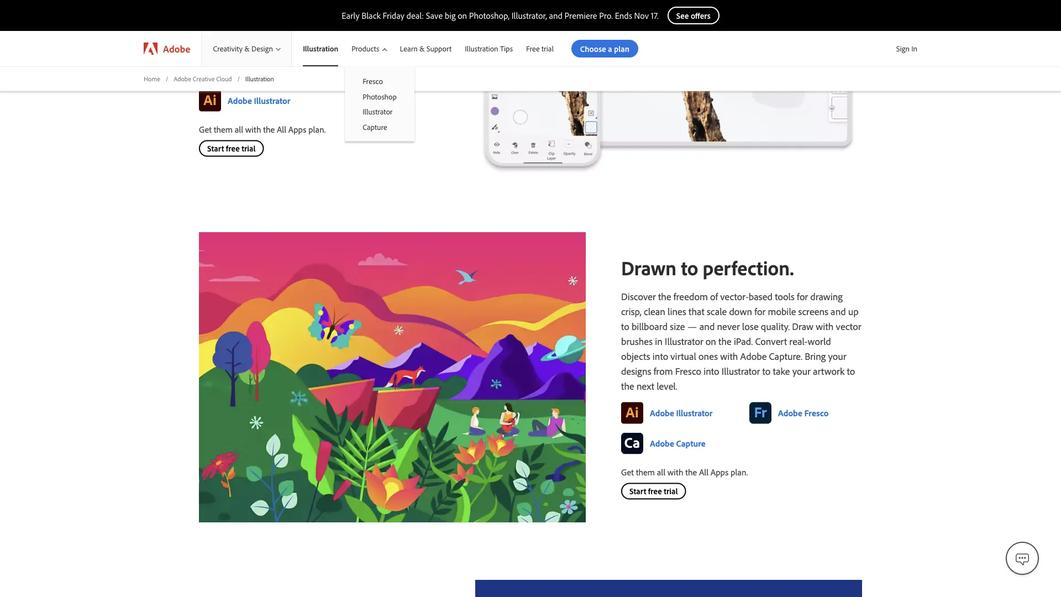 Task type: describe. For each thing, give the bounding box(es) containing it.
& for creativity
[[245, 44, 250, 53]]

start free trial for the bottom start free trial link
[[630, 486, 678, 496]]

virtual
[[671, 350, 697, 362]]

illustrator inside the illustrator link
[[363, 107, 393, 116]]

1 vertical spatial and
[[831, 305, 846, 317]]

capture link
[[345, 119, 415, 135]]

ipad.
[[734, 335, 753, 347]]

in
[[912, 44, 918, 53]]

drawn
[[621, 255, 677, 280]]

1 vertical spatial your
[[793, 364, 811, 377]]

next
[[637, 379, 655, 392]]

0 horizontal spatial on
[[458, 10, 467, 21]]

illustrator up virtual
[[665, 335, 704, 347]]

freedom
[[674, 290, 708, 302]]

adobe fresco link for the topmost product icon for adobe fresco
[[228, 65, 278, 76]]

quality.
[[761, 320, 790, 332]]

support
[[427, 44, 452, 53]]

illustrator down ipad.
[[722, 364, 760, 377]]

convert
[[755, 335, 787, 347]]

1 horizontal spatial adobe fresco
[[778, 407, 829, 418]]

0 horizontal spatial apps
[[288, 123, 306, 135]]

1 horizontal spatial product icon for adobe fresco image
[[750, 402, 772, 424]]

2 vertical spatial trial
[[664, 486, 678, 496]]

free for the bottom start free trial link
[[648, 486, 662, 496]]

home
[[144, 74, 160, 83]]

tips
[[500, 44, 513, 53]]

adobe down products
[[356, 65, 380, 76]]

learn & support
[[400, 44, 452, 53]]

illustration tips link
[[458, 31, 520, 66]]

pro.
[[599, 10, 613, 21]]

illustrator,
[[512, 10, 547, 21]]

0 vertical spatial adobe fresco
[[228, 65, 278, 76]]

based
[[749, 290, 773, 302]]

billboard
[[632, 320, 668, 332]]

real-
[[790, 335, 808, 347]]

creativity & design button
[[202, 31, 291, 66]]

0 vertical spatial your
[[828, 350, 847, 362]]

world
[[808, 335, 831, 347]]

1 vertical spatial start
[[630, 486, 646, 496]]

creativity & design
[[213, 44, 273, 53]]

adobe inside adobe link
[[163, 42, 190, 55]]

tools
[[775, 290, 795, 302]]

17.
[[651, 10, 659, 21]]

designs
[[621, 364, 652, 377]]

1 vertical spatial into
[[704, 364, 720, 377]]

deal:
[[407, 10, 424, 21]]

adobe inside adobe creative cloud link
[[174, 74, 191, 83]]

adobe down take
[[778, 407, 803, 418]]

0 vertical spatial capture
[[363, 122, 387, 132]]

adobe down cloud
[[228, 95, 252, 106]]

premiere
[[565, 10, 597, 21]]

photoshop link
[[345, 89, 415, 104]]

0 horizontal spatial get them all with the all apps plan.
[[199, 123, 326, 135]]

adobe down level. in the right of the page
[[650, 407, 674, 418]]

fresco down the artwork
[[805, 407, 829, 418]]

fresco up photoshop link
[[363, 76, 383, 86]]

fresco inside 'discover the freedom of vector-based tools for drawing crisp, clean lines that scale down for mobile screens and up to billboard size — and never lose quality. draw with vector brushes in illustrator on the ipad. convert real-world objects into virtual ones with adobe capture. bring your designs from fresco into illustrator to take your artwork to the next level.'
[[676, 364, 702, 377]]

of
[[710, 290, 718, 302]]

friday
[[383, 10, 405, 21]]

bring
[[805, 350, 826, 362]]

big
[[445, 10, 456, 21]]

crisp,
[[621, 305, 642, 317]]

to up freedom
[[681, 255, 698, 280]]

to down crisp,
[[621, 320, 630, 332]]

adobe capture link
[[650, 438, 706, 449]]

capture.
[[769, 350, 803, 362]]

illustrator down design
[[254, 95, 290, 106]]

0 vertical spatial product icon for adobe fresco image
[[199, 59, 221, 81]]

adobe illustrator link for product icon for adobe illustrator
[[228, 95, 290, 106]]

& for learn
[[420, 44, 425, 53]]

screens
[[799, 305, 829, 317]]

adobe creative cloud
[[174, 74, 232, 83]]

0 vertical spatial all
[[277, 123, 286, 135]]

adobe fresco link for the right product icon for adobe fresco
[[778, 407, 829, 418]]

drawn to perfection.
[[621, 255, 794, 280]]

sign in button
[[894, 39, 920, 58]]

0 vertical spatial into
[[653, 350, 668, 362]]

photoshop,
[[469, 10, 510, 21]]

group containing fresco
[[345, 66, 415, 141]]

from
[[654, 364, 673, 377]]

product icon adobe illustrator image
[[621, 402, 644, 424]]

up
[[849, 305, 859, 317]]

discover
[[621, 290, 656, 302]]

that
[[689, 305, 705, 317]]

adobe photoshop
[[356, 65, 423, 76]]

0 horizontal spatial all
[[235, 123, 243, 135]]

creative
[[193, 74, 215, 83]]

early black friday deal: save big on photoshop, illustrator, and premiere pro. ends nov 17.
[[342, 10, 659, 21]]

early
[[342, 10, 360, 21]]

1 horizontal spatial capture
[[676, 438, 706, 449]]

0 horizontal spatial start free trial link
[[199, 140, 264, 157]]

adobe illustrator for product icon adobe illustrator adobe illustrator link
[[650, 407, 713, 418]]

1 horizontal spatial illustration
[[303, 44, 338, 53]]

0 vertical spatial them
[[214, 123, 233, 135]]

illustrator link
[[345, 104, 415, 119]]

0 vertical spatial plan.
[[309, 123, 326, 135]]

illustrator up adobe capture link
[[676, 407, 713, 418]]

free trial link
[[520, 31, 561, 66]]

home link
[[144, 74, 160, 83]]

adobe inside 'discover the freedom of vector-based tools for drawing crisp, clean lines that scale down for mobile screens and up to billboard size — and never lose quality. draw with vector brushes in illustrator on the ipad. convert real-world objects into virtual ones with adobe capture. bring your designs from fresco into illustrator to take your artwork to the next level.'
[[741, 350, 767, 362]]

lines
[[668, 305, 687, 317]]

learn & support link
[[393, 31, 458, 66]]

free
[[526, 44, 540, 53]]

start free trial for start free trial link to the left
[[207, 143, 256, 153]]



Task type: locate. For each thing, give the bounding box(es) containing it.
0 horizontal spatial into
[[653, 350, 668, 362]]

0 vertical spatial start free trial link
[[199, 140, 264, 157]]

on inside 'discover the freedom of vector-based tools for drawing crisp, clean lines that scale down for mobile screens and up to billboard size — and never lose quality. draw with vector brushes in illustrator on the ipad. convert real-world objects into virtual ones with adobe capture. bring your designs from fresco into illustrator to take your artwork to the next level.'
[[706, 335, 716, 347]]

0 horizontal spatial adobe illustrator link
[[228, 95, 290, 106]]

0 horizontal spatial and
[[549, 10, 563, 21]]

2 horizontal spatial and
[[831, 305, 846, 317]]

& left design
[[245, 44, 250, 53]]

for down based
[[755, 305, 766, 317]]

0 vertical spatial get
[[199, 123, 212, 135]]

0 vertical spatial photoshop
[[382, 65, 423, 76]]

adobe capture
[[650, 438, 706, 449]]

0 vertical spatial and
[[549, 10, 563, 21]]

1 horizontal spatial adobe illustrator
[[650, 407, 713, 418]]

them down product icon for adobe illustrator
[[214, 123, 233, 135]]

get
[[199, 123, 212, 135], [621, 466, 634, 477]]

black
[[362, 10, 381, 21]]

start free trial down product icon for adobe capture
[[630, 486, 678, 496]]

nov
[[634, 10, 649, 21]]

0 horizontal spatial free
[[226, 143, 240, 153]]

lose
[[742, 320, 759, 332]]

2 horizontal spatial illustration
[[465, 44, 498, 53]]

2 horizontal spatial trial
[[664, 486, 678, 496]]

adobe up adobe creative cloud
[[163, 42, 190, 55]]

and right —
[[700, 320, 715, 332]]

ends
[[615, 10, 632, 21]]

learn
[[400, 44, 418, 53]]

product icon for adobe photoshop image
[[327, 59, 349, 81]]

never
[[717, 320, 740, 332]]

brushes
[[621, 335, 653, 347]]

0 vertical spatial on
[[458, 10, 467, 21]]

with
[[245, 123, 261, 135], [816, 320, 834, 332], [720, 350, 738, 362], [668, 466, 684, 477]]

1 horizontal spatial get them all with the all apps plan.
[[621, 466, 748, 477]]

0 vertical spatial trial
[[542, 44, 554, 53]]

illustration link
[[292, 31, 345, 66]]

them
[[214, 123, 233, 135], [636, 466, 655, 477]]

illustration tips
[[465, 44, 513, 53]]

in
[[655, 335, 663, 347]]

1 horizontal spatial and
[[700, 320, 715, 332]]

adobe illustrator link up adobe capture link
[[650, 407, 713, 418]]

fresco link
[[345, 74, 415, 89]]

1 horizontal spatial start free trial link
[[621, 483, 686, 499]]

adobe fresco link down take
[[778, 407, 829, 418]]

vector
[[836, 320, 862, 332]]

adobe fresco down take
[[778, 407, 829, 418]]

get down product icon for adobe capture
[[621, 466, 634, 477]]

ones
[[699, 350, 718, 362]]

them down product icon for adobe capture
[[636, 466, 655, 477]]

0 horizontal spatial trial
[[242, 143, 256, 153]]

1 vertical spatial all
[[657, 466, 666, 477]]

0 vertical spatial all
[[235, 123, 243, 135]]

sign
[[897, 44, 910, 53]]

0 vertical spatial start free trial
[[207, 143, 256, 153]]

perfection.
[[703, 255, 794, 280]]

on
[[458, 10, 467, 21], [706, 335, 716, 347]]

cloud
[[216, 74, 232, 83]]

your
[[828, 350, 847, 362], [793, 364, 811, 377]]

1 vertical spatial for
[[755, 305, 766, 317]]

1 horizontal spatial adobe fresco link
[[778, 407, 829, 418]]

1 horizontal spatial apps
[[711, 466, 729, 477]]

into down ones
[[704, 364, 720, 377]]

0 horizontal spatial adobe fresco link
[[228, 65, 278, 76]]

illustrator down photoshop link
[[363, 107, 393, 116]]

start down product icon for adobe capture
[[630, 486, 646, 496]]

level.
[[657, 379, 678, 392]]

0 horizontal spatial illustration
[[245, 74, 274, 83]]

your right take
[[793, 364, 811, 377]]

down
[[729, 305, 753, 317]]

all
[[235, 123, 243, 135], [657, 466, 666, 477]]

1 horizontal spatial for
[[797, 290, 808, 302]]

product icon for adobe fresco image
[[199, 59, 221, 81], [750, 402, 772, 424]]

0 horizontal spatial get
[[199, 123, 212, 135]]

adobe illustrator down cloud
[[228, 95, 290, 106]]

0 vertical spatial apps
[[288, 123, 306, 135]]

free
[[226, 143, 240, 153], [648, 486, 662, 496]]

artwork
[[813, 364, 845, 377]]

mobile
[[768, 305, 796, 317]]

0 horizontal spatial start free trial
[[207, 143, 256, 153]]

vector-
[[721, 290, 749, 302]]

products button
[[345, 31, 393, 66]]

and
[[549, 10, 563, 21], [831, 305, 846, 317], [700, 320, 715, 332]]

1 vertical spatial start free trial link
[[621, 483, 686, 499]]

0 vertical spatial for
[[797, 290, 808, 302]]

0 horizontal spatial product icon for adobe fresco image
[[199, 59, 221, 81]]

1 horizontal spatial them
[[636, 466, 655, 477]]

2 & from the left
[[420, 44, 425, 53]]

1 horizontal spatial free
[[648, 486, 662, 496]]

1 vertical spatial adobe fresco link
[[778, 407, 829, 418]]

adobe down creativity & design
[[228, 65, 252, 76]]

drawing
[[811, 290, 843, 302]]

start free trial
[[207, 143, 256, 153], [630, 486, 678, 496]]

1 horizontal spatial start
[[630, 486, 646, 496]]

illustrator
[[254, 95, 290, 106], [363, 107, 393, 116], [665, 335, 704, 347], [722, 364, 760, 377], [676, 407, 713, 418]]

1 horizontal spatial your
[[828, 350, 847, 362]]

1 vertical spatial them
[[636, 466, 655, 477]]

1 vertical spatial free
[[648, 486, 662, 496]]

1 vertical spatial capture
[[676, 438, 706, 449]]

1 vertical spatial adobe illustrator link
[[650, 407, 713, 418]]

fresco down virtual
[[676, 364, 702, 377]]

start down product icon for adobe illustrator
[[207, 143, 224, 153]]

1 horizontal spatial start free trial
[[630, 486, 678, 496]]

0 horizontal spatial capture
[[363, 122, 387, 132]]

1 vertical spatial adobe illustrator
[[650, 407, 713, 418]]

2 vertical spatial and
[[700, 320, 715, 332]]

—
[[688, 320, 697, 332]]

0 horizontal spatial adobe illustrator
[[228, 95, 290, 106]]

adobe illustrator
[[228, 95, 290, 106], [650, 407, 713, 418]]

product icon for adobe illustrator image
[[199, 90, 221, 111]]

the
[[263, 123, 275, 135], [658, 290, 672, 302], [719, 335, 732, 347], [621, 379, 635, 392], [686, 466, 697, 477]]

scale
[[707, 305, 727, 317]]

illustration left tips
[[465, 44, 498, 53]]

0 vertical spatial adobe illustrator
[[228, 95, 290, 106]]

draw
[[792, 320, 814, 332]]

adobe illustrator link down cloud
[[228, 95, 290, 106]]

adobe fresco link
[[228, 65, 278, 76], [778, 407, 829, 418]]

1 vertical spatial plan.
[[731, 466, 748, 477]]

objects
[[621, 350, 650, 362]]

0 vertical spatial get them all with the all apps plan.
[[199, 123, 326, 135]]

1 horizontal spatial all
[[699, 466, 709, 477]]

to right the artwork
[[847, 364, 855, 377]]

on right big
[[458, 10, 467, 21]]

adobe photoshop link
[[356, 65, 423, 76]]

design
[[252, 44, 273, 53]]

adobe fresco
[[228, 65, 278, 76], [778, 407, 829, 418]]

0 vertical spatial adobe illustrator link
[[228, 95, 290, 106]]

1 vertical spatial get them all with the all apps plan.
[[621, 466, 748, 477]]

photoshop
[[382, 65, 423, 76], [363, 92, 397, 101]]

1 horizontal spatial get
[[621, 466, 634, 477]]

free trial
[[526, 44, 554, 53]]

on up ones
[[706, 335, 716, 347]]

capture
[[363, 122, 387, 132], [676, 438, 706, 449]]

and left premiere
[[549, 10, 563, 21]]

get them all with the all apps plan.
[[199, 123, 326, 135], [621, 466, 748, 477]]

1 vertical spatial trial
[[242, 143, 256, 153]]

& right learn
[[420, 44, 425, 53]]

adobe illustrator for product icon for adobe illustrator's adobe illustrator link
[[228, 95, 290, 106]]

1 & from the left
[[245, 44, 250, 53]]

save
[[426, 10, 443, 21]]

photoshop down learn
[[382, 65, 423, 76]]

take
[[773, 364, 790, 377]]

0 horizontal spatial your
[[793, 364, 811, 377]]

adobe illustrator up adobe capture link
[[650, 407, 713, 418]]

1 vertical spatial product icon for adobe fresco image
[[750, 402, 772, 424]]

1 horizontal spatial adobe illustrator link
[[650, 407, 713, 418]]

to left take
[[763, 364, 771, 377]]

0 horizontal spatial adobe fresco
[[228, 65, 278, 76]]

1 vertical spatial photoshop
[[363, 92, 397, 101]]

and left up
[[831, 305, 846, 317]]

adobe illustrator link for product icon adobe illustrator
[[650, 407, 713, 418]]

adobe right product icon for adobe capture
[[650, 438, 674, 449]]

0 horizontal spatial &
[[245, 44, 250, 53]]

product icon for adobe capture image
[[621, 432, 644, 454]]

into down the "in"
[[653, 350, 668, 362]]

adobe fresco link down design
[[228, 65, 278, 76]]

for right tools
[[797, 290, 808, 302]]

sign in
[[897, 44, 918, 53]]

photoshop down fresco link
[[363, 92, 397, 101]]

group
[[345, 66, 415, 141]]

adobe fresco down design
[[228, 65, 278, 76]]

illustration up product icon for adobe photoshop
[[303, 44, 338, 53]]

1 horizontal spatial all
[[657, 466, 666, 477]]

adobe link
[[133, 31, 201, 66]]

0 vertical spatial start
[[207, 143, 224, 153]]

start free trial down product icon for adobe illustrator
[[207, 143, 256, 153]]

for
[[797, 290, 808, 302], [755, 305, 766, 317]]

adobe
[[163, 42, 190, 55], [228, 65, 252, 76], [356, 65, 380, 76], [174, 74, 191, 83], [228, 95, 252, 106], [741, 350, 767, 362], [650, 407, 674, 418], [778, 407, 803, 418], [650, 438, 674, 449]]

0 horizontal spatial them
[[214, 123, 233, 135]]

1 horizontal spatial &
[[420, 44, 425, 53]]

0 vertical spatial free
[[226, 143, 240, 153]]

&
[[245, 44, 250, 53], [420, 44, 425, 53]]

1 horizontal spatial trial
[[542, 44, 554, 53]]

creativity
[[213, 44, 243, 53]]

start free trial link down product icon for adobe capture
[[621, 483, 686, 499]]

to
[[681, 255, 698, 280], [621, 320, 630, 332], [763, 364, 771, 377], [847, 364, 855, 377]]

adobe left creative
[[174, 74, 191, 83]]

trial
[[542, 44, 554, 53], [242, 143, 256, 153], [664, 486, 678, 496]]

free for start free trial link to the left
[[226, 143, 240, 153]]

& inside creativity & design dropdown button
[[245, 44, 250, 53]]

get down product icon for adobe illustrator
[[199, 123, 212, 135]]

plan.
[[309, 123, 326, 135], [731, 466, 748, 477]]

0 horizontal spatial for
[[755, 305, 766, 317]]

1 vertical spatial apps
[[711, 466, 729, 477]]

1 vertical spatial adobe fresco
[[778, 407, 829, 418]]

fresco down design
[[254, 65, 278, 76]]

1 vertical spatial get
[[621, 466, 634, 477]]

0 vertical spatial adobe fresco link
[[228, 65, 278, 76]]

adobe creative cloud link
[[174, 74, 232, 83]]

start free trial link down product icon for adobe illustrator
[[199, 140, 264, 157]]

size
[[670, 320, 685, 332]]

illustration down design
[[245, 74, 274, 83]]

start
[[207, 143, 224, 153], [630, 486, 646, 496]]

0 horizontal spatial all
[[277, 123, 286, 135]]

1 vertical spatial on
[[706, 335, 716, 347]]

1 horizontal spatial plan.
[[731, 466, 748, 477]]

start free trial link
[[199, 140, 264, 157], [621, 483, 686, 499]]

adobe down ipad.
[[741, 350, 767, 362]]

& inside learn & support link
[[420, 44, 425, 53]]

1 horizontal spatial on
[[706, 335, 716, 347]]

1 horizontal spatial into
[[704, 364, 720, 377]]

clean
[[644, 305, 666, 317]]

products
[[352, 44, 379, 53]]

1 vertical spatial start free trial
[[630, 486, 678, 496]]

discover the freedom of vector-based tools for drawing crisp, clean lines that scale down for mobile screens and up to billboard size — and never lose quality. draw with vector brushes in illustrator on the ipad. convert real-world objects into virtual ones with adobe capture. bring your designs from fresco into illustrator to take your artwork to the next level.
[[621, 290, 862, 392]]

your up the artwork
[[828, 350, 847, 362]]

fresco
[[254, 65, 278, 76], [363, 76, 383, 86], [676, 364, 702, 377], [805, 407, 829, 418]]



Task type: vqa. For each thing, say whether or not it's contained in the screenshot.
DRAWN
yes



